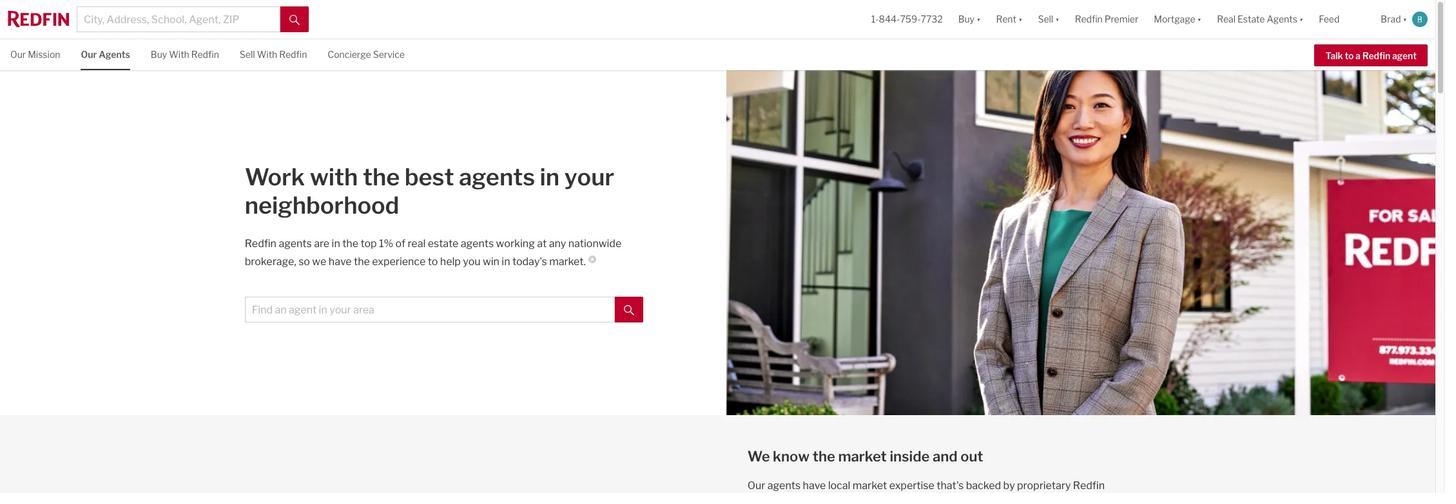 Task type: vqa. For each thing, say whether or not it's contained in the screenshot.
▾ associated with Brad ▾
yes



Task type: locate. For each thing, give the bounding box(es) containing it.
buy down city, address, school, agent, zip search box
[[151, 49, 167, 60]]

redfin
[[1075, 14, 1103, 25], [191, 49, 219, 60], [279, 49, 307, 60], [1363, 50, 1391, 61], [245, 238, 277, 250], [1073, 480, 1105, 493]]

0 vertical spatial market
[[838, 449, 887, 466]]

to inside redfin agents are in the top 1% of real estate agents working at any nationwide brokerage, so we have the experience to help you win in today's market.
[[428, 256, 438, 268]]

1 vertical spatial in
[[332, 238, 340, 250]]

sell inside dropdown button
[[1038, 14, 1054, 25]]

have left local
[[803, 480, 826, 493]]

have
[[329, 256, 352, 268], [803, 480, 826, 493]]

estate
[[1238, 14, 1265, 25]]

1 vertical spatial buy
[[151, 49, 167, 60]]

6 ▾ from the left
[[1403, 14, 1407, 25]]

0 vertical spatial sell
[[1038, 14, 1054, 25]]

inside
[[890, 449, 930, 466]]

to left a
[[1345, 50, 1354, 61]]

to
[[1345, 50, 1354, 61], [428, 256, 438, 268]]

1 horizontal spatial agents
[[1267, 14, 1298, 25]]

0 vertical spatial to
[[1345, 50, 1354, 61]]

mission
[[28, 49, 60, 60]]

1 vertical spatial have
[[803, 480, 826, 493]]

1-
[[871, 14, 879, 25]]

agents inside work with the best agents in your neighborhood
[[459, 163, 535, 192]]

0 vertical spatial in
[[540, 163, 560, 192]]

buy
[[958, 14, 975, 25], [151, 49, 167, 60]]

1 horizontal spatial to
[[1345, 50, 1354, 61]]

buy for buy ▾
[[958, 14, 975, 25]]

▾ right 'brad'
[[1403, 14, 1407, 25]]

have right we
[[329, 256, 352, 268]]

▾ left rent
[[977, 14, 981, 25]]

our inside our agents have local market expertise that's backed by proprietary redfin
[[748, 480, 766, 493]]

redfin left premier on the right top
[[1075, 14, 1103, 25]]

0 vertical spatial agents
[[1267, 14, 1298, 25]]

sell right rent ▾
[[1038, 14, 1054, 25]]

today's
[[512, 256, 547, 268]]

1 horizontal spatial in
[[502, 256, 510, 268]]

top
[[361, 238, 377, 250]]

1 horizontal spatial have
[[803, 480, 826, 493]]

we
[[312, 256, 326, 268]]

2 with from the left
[[257, 49, 277, 60]]

sell ▾
[[1038, 14, 1060, 25]]

buy ▾ button
[[951, 0, 989, 39]]

1 horizontal spatial buy
[[958, 14, 975, 25]]

1 vertical spatial market
[[853, 480, 887, 493]]

any
[[549, 238, 566, 250]]

1 horizontal spatial sell
[[1038, 14, 1054, 25]]

concierge service link
[[328, 39, 405, 69]]

sell right buy with redfin
[[240, 49, 255, 60]]

2 horizontal spatial in
[[540, 163, 560, 192]]

2 horizontal spatial our
[[748, 480, 766, 493]]

buy right 7732
[[958, 14, 975, 25]]

real
[[408, 238, 426, 250]]

and
[[933, 449, 958, 466]]

2 ▾ from the left
[[1019, 14, 1023, 25]]

City, Address, School, Agent, ZIP search field
[[77, 6, 280, 32]]

▾ left feed
[[1300, 14, 1304, 25]]

1 with from the left
[[169, 49, 189, 60]]

sell
[[1038, 14, 1054, 25], [240, 49, 255, 60]]

at
[[537, 238, 547, 250]]

have inside redfin agents are in the top 1% of real estate agents working at any nationwide brokerage, so we have the experience to help you win in today's market.
[[329, 256, 352, 268]]

redfin up brokerage,
[[245, 238, 277, 250]]

market inside our agents have local market expertise that's backed by proprietary redfin
[[853, 480, 887, 493]]

proprietary
[[1017, 480, 1071, 493]]

a redfin agent image
[[726, 70, 1436, 416]]

0 horizontal spatial with
[[169, 49, 189, 60]]

▾ for rent ▾
[[1019, 14, 1023, 25]]

sell ▾ button
[[1038, 0, 1060, 39]]

market.
[[549, 256, 586, 268]]

in right are
[[332, 238, 340, 250]]

market down we know the market inside and out
[[853, 480, 887, 493]]

1 horizontal spatial our
[[81, 49, 97, 60]]

to left help on the bottom left of page
[[428, 256, 438, 268]]

our for our mission
[[10, 49, 26, 60]]

agents
[[459, 163, 535, 192], [279, 238, 312, 250], [461, 238, 494, 250], [768, 480, 801, 493]]

▾ for sell ▾
[[1055, 14, 1060, 25]]

0 horizontal spatial our
[[10, 49, 26, 60]]

our
[[10, 49, 26, 60], [81, 49, 97, 60], [748, 480, 766, 493]]

the right with
[[363, 163, 400, 192]]

1 vertical spatial agents
[[99, 49, 130, 60]]

rent ▾ button
[[996, 0, 1023, 39]]

▾ right rent
[[1019, 14, 1023, 25]]

with for buy
[[169, 49, 189, 60]]

market
[[838, 449, 887, 466], [853, 480, 887, 493]]

our down "we"
[[748, 480, 766, 493]]

1-844-759-7732
[[871, 14, 943, 25]]

redfin right proprietary
[[1073, 480, 1105, 493]]

with
[[169, 49, 189, 60], [257, 49, 277, 60]]

our left mission
[[10, 49, 26, 60]]

the
[[363, 163, 400, 192], [342, 238, 358, 250], [354, 256, 370, 268], [813, 449, 835, 466]]

we know the market inside and out
[[748, 449, 983, 466]]

0 horizontal spatial have
[[329, 256, 352, 268]]

in left your
[[540, 163, 560, 192]]

backed
[[966, 480, 1001, 493]]

4 ▾ from the left
[[1198, 14, 1202, 25]]

▾
[[977, 14, 981, 25], [1019, 14, 1023, 25], [1055, 14, 1060, 25], [1198, 14, 1202, 25], [1300, 14, 1304, 25], [1403, 14, 1407, 25]]

0 vertical spatial buy
[[958, 14, 975, 25]]

talk to a redfin agent
[[1326, 50, 1417, 61]]

market up local
[[838, 449, 887, 466]]

▾ right rent ▾
[[1055, 14, 1060, 25]]

▾ right mortgage
[[1198, 14, 1202, 25]]

service
[[373, 49, 405, 60]]

in
[[540, 163, 560, 192], [332, 238, 340, 250], [502, 256, 510, 268]]

1 horizontal spatial with
[[257, 49, 277, 60]]

0 horizontal spatial agents
[[99, 49, 130, 60]]

1 vertical spatial sell
[[240, 49, 255, 60]]

0 horizontal spatial buy
[[151, 49, 167, 60]]

are
[[314, 238, 330, 250]]

our mission
[[10, 49, 60, 60]]

our for our agents have local market expertise that's backed by proprietary redfin
[[748, 480, 766, 493]]

0 horizontal spatial to
[[428, 256, 438, 268]]

submit search image
[[624, 305, 635, 316]]

mortgage ▾
[[1154, 14, 1202, 25]]

redfin premier button
[[1067, 0, 1146, 39]]

user photo image
[[1413, 12, 1428, 27]]

buy inside dropdown button
[[958, 14, 975, 25]]

1 ▾ from the left
[[977, 14, 981, 25]]

our right mission
[[81, 49, 97, 60]]

redfin down city, address, school, agent, zip search box
[[191, 49, 219, 60]]

1 vertical spatial to
[[428, 256, 438, 268]]

0 horizontal spatial sell
[[240, 49, 255, 60]]

feed
[[1319, 14, 1340, 25]]

in right win
[[502, 256, 510, 268]]

buy for buy with redfin
[[151, 49, 167, 60]]

with for sell
[[257, 49, 277, 60]]

the down top
[[354, 256, 370, 268]]

▾ for brad ▾
[[1403, 14, 1407, 25]]

premier
[[1105, 14, 1139, 25]]

buy ▾
[[958, 14, 981, 25]]

▾ for mortgage ▾
[[1198, 14, 1202, 25]]

redfin inside redfin agents are in the top 1% of real estate agents working at any nationwide brokerage, so we have the experience to help you win in today's market.
[[245, 238, 277, 250]]

0 vertical spatial have
[[329, 256, 352, 268]]

our agents
[[81, 49, 130, 60]]

you
[[463, 256, 481, 268]]

3 ▾ from the left
[[1055, 14, 1060, 25]]

buy with redfin link
[[151, 39, 219, 69]]

rent ▾ button
[[989, 0, 1030, 39]]

0 horizontal spatial in
[[332, 238, 340, 250]]

mortgage ▾ button
[[1146, 0, 1210, 39]]

work with the best agents in your neighborhood
[[245, 163, 614, 220]]

redfin agents are in the top 1% of real estate agents working at any nationwide brokerage, so we have the experience to help you win in today's market.
[[245, 238, 622, 268]]



Task type: describe. For each thing, give the bounding box(es) containing it.
sell with redfin
[[240, 49, 307, 60]]

talk
[[1326, 50, 1343, 61]]

working
[[496, 238, 535, 250]]

redfin premier
[[1075, 14, 1139, 25]]

▾ for buy ▾
[[977, 14, 981, 25]]

estate
[[428, 238, 459, 250]]

work
[[245, 163, 305, 192]]

a
[[1356, 50, 1361, 61]]

in inside work with the best agents in your neighborhood
[[540, 163, 560, 192]]

buy ▾ button
[[958, 0, 981, 39]]

mortgage ▾ button
[[1154, 0, 1202, 39]]

the inside work with the best agents in your neighborhood
[[363, 163, 400, 192]]

sell with redfin link
[[240, 39, 307, 69]]

sell for sell with redfin
[[240, 49, 255, 60]]

real estate agents ▾ link
[[1217, 0, 1304, 39]]

expertise
[[889, 480, 935, 493]]

sell for sell ▾
[[1038, 14, 1054, 25]]

of
[[396, 238, 405, 250]]

have inside our agents have local market expertise that's backed by proprietary redfin
[[803, 480, 826, 493]]

rent
[[996, 14, 1017, 25]]

our agents link
[[81, 39, 130, 69]]

844-
[[879, 14, 900, 25]]

2 vertical spatial in
[[502, 256, 510, 268]]

know
[[773, 449, 810, 466]]

neighborhood
[[245, 192, 399, 220]]

brad ▾
[[1381, 14, 1407, 25]]

5 ▾ from the left
[[1300, 14, 1304, 25]]

agents inside our agents have local market expertise that's backed by proprietary redfin
[[768, 480, 801, 493]]

the left top
[[342, 238, 358, 250]]

nationwide
[[568, 238, 622, 250]]

the right the know
[[813, 449, 835, 466]]

by
[[1003, 480, 1015, 493]]

sell ▾ button
[[1030, 0, 1067, 39]]

best
[[405, 163, 454, 192]]

1-844-759-7732 link
[[871, 14, 943, 25]]

redfin down submit search image
[[279, 49, 307, 60]]

rent ▾
[[996, 14, 1023, 25]]

agents inside dropdown button
[[1267, 14, 1298, 25]]

Find an agent in your area search field
[[245, 297, 615, 323]]

1%
[[379, 238, 393, 250]]

brad
[[1381, 14, 1401, 25]]

our mission link
[[10, 39, 60, 69]]

redfin right a
[[1363, 50, 1391, 61]]

out
[[961, 449, 983, 466]]

experience
[[372, 256, 426, 268]]

with
[[310, 163, 358, 192]]

help
[[440, 256, 461, 268]]

concierge service
[[328, 49, 405, 60]]

feed button
[[1312, 0, 1373, 39]]

to inside button
[[1345, 50, 1354, 61]]

our for our agents
[[81, 49, 97, 60]]

redfin inside our agents have local market expertise that's backed by proprietary redfin
[[1073, 480, 1105, 493]]

talk to a redfin agent button
[[1315, 44, 1428, 66]]

buy with redfin
[[151, 49, 219, 60]]

so
[[299, 256, 310, 268]]

submit search image
[[289, 15, 300, 25]]

win
[[483, 256, 500, 268]]

your
[[565, 163, 614, 192]]

759-
[[900, 14, 921, 25]]

disclaimer image
[[589, 256, 596, 264]]

that's
[[937, 480, 964, 493]]

real estate agents ▾
[[1217, 14, 1304, 25]]

real
[[1217, 14, 1236, 25]]

7732
[[921, 14, 943, 25]]

local
[[828, 480, 851, 493]]

mortgage
[[1154, 14, 1196, 25]]

agent
[[1392, 50, 1417, 61]]

we
[[748, 449, 770, 466]]

our agents have local market expertise that's backed by proprietary redfin
[[748, 480, 1105, 494]]

concierge
[[328, 49, 371, 60]]

brokerage,
[[245, 256, 296, 268]]

real estate agents ▾ button
[[1210, 0, 1312, 39]]



